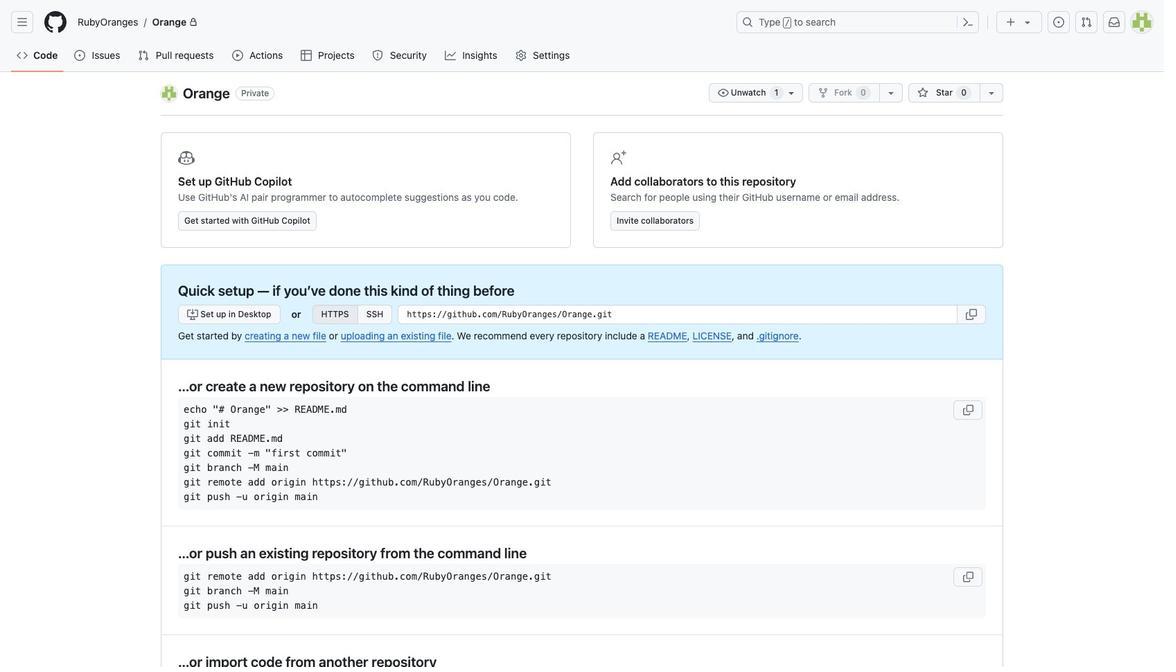 Task type: vqa. For each thing, say whether or not it's contained in the screenshot.
when
no



Task type: locate. For each thing, give the bounding box(es) containing it.
0 vertical spatial git pull request image
[[1082, 17, 1093, 28]]

1 vertical spatial copy to clipboard image
[[963, 572, 974, 583]]

0 horizontal spatial git pull request image
[[138, 50, 149, 61]]

0 vertical spatial copy to clipboard image
[[967, 309, 978, 320]]

git pull request image for issue opened image
[[1082, 17, 1093, 28]]

git pull request image
[[1082, 17, 1093, 28], [138, 50, 149, 61]]

star image
[[918, 87, 929, 98]]

copilot image
[[178, 150, 195, 166]]

git pull request image for issue opened icon at top left
[[138, 50, 149, 61]]

git pull request image left notifications icon
[[1082, 17, 1093, 28]]

issue opened image
[[1054, 17, 1065, 28]]

1 horizontal spatial git pull request image
[[1082, 17, 1093, 28]]

list
[[72, 11, 729, 33]]

shield image
[[373, 50, 384, 61]]

add this repository to a list image
[[987, 87, 998, 98]]

gear image
[[516, 50, 527, 61]]

notifications image
[[1109, 17, 1121, 28]]

repo forked image
[[818, 87, 829, 98]]

issue opened image
[[74, 50, 86, 61]]

1 vertical spatial git pull request image
[[138, 50, 149, 61]]

eye image
[[718, 87, 729, 98]]

git pull request image right issue opened icon at top left
[[138, 50, 149, 61]]

copy to clipboard image
[[967, 309, 978, 320], [963, 572, 974, 583]]

person add image
[[611, 150, 628, 166]]

triangle down image
[[1023, 17, 1034, 28]]

lock image
[[189, 18, 198, 26]]



Task type: describe. For each thing, give the bounding box(es) containing it.
owner avatar image
[[161, 85, 178, 102]]

command palette image
[[963, 17, 974, 28]]

play image
[[232, 50, 243, 61]]

desktop download image
[[187, 309, 198, 320]]

homepage image
[[44, 11, 67, 33]]

copy to clipboard image
[[963, 405, 974, 416]]

Clone URL text field
[[398, 305, 958, 325]]

see your forks of this repository image
[[886, 87, 897, 98]]

code image
[[17, 50, 28, 61]]

table image
[[301, 50, 312, 61]]

plus image
[[1006, 17, 1017, 28]]

graph image
[[445, 50, 456, 61]]

0 users starred this repository element
[[957, 86, 972, 100]]



